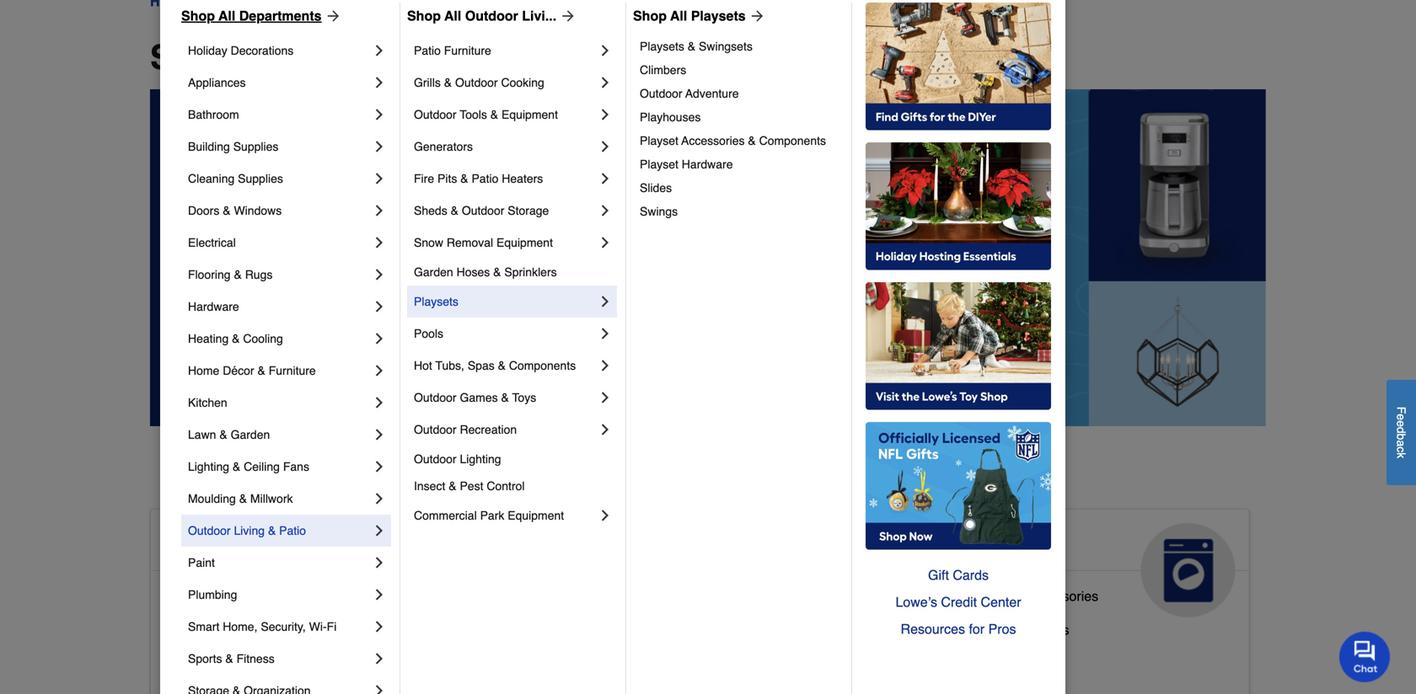 Task type: describe. For each thing, give the bounding box(es) containing it.
resources for pros link
[[866, 616, 1051, 643]]

& right lawn
[[220, 428, 227, 442]]

& left pest
[[449, 480, 457, 493]]

livestock supplies link
[[540, 612, 652, 646]]

hardware inside hardware link
[[188, 300, 239, 314]]

& left rugs
[[234, 268, 242, 282]]

for
[[969, 622, 985, 637]]

moulding & millwork
[[188, 492, 293, 506]]

all down "shop all departments" link
[[243, 38, 286, 77]]

pet beds, houses, & furniture
[[540, 650, 722, 665]]

1 horizontal spatial appliances
[[916, 530, 1042, 557]]

patio furniture link
[[414, 35, 597, 67]]

ceiling
[[244, 460, 280, 474]]

control
[[487, 480, 525, 493]]

cooking
[[501, 76, 545, 89]]

commercial park equipment link
[[414, 500, 597, 532]]

& left "pros" on the right bottom of page
[[977, 623, 986, 638]]

& right spas
[[498, 359, 506, 373]]

& down shop all playsets
[[688, 40, 696, 53]]

outdoor for outdoor recreation
[[414, 423, 457, 437]]

sports
[[188, 653, 222, 666]]

sports & fitness link
[[188, 643, 371, 675]]

& right entry
[[268, 656, 277, 672]]

& right parts
[[1014, 589, 1023, 604]]

decorations
[[231, 44, 294, 57]]

paint
[[188, 556, 215, 570]]

resources
[[901, 622, 965, 637]]

toys
[[512, 391, 536, 405]]

garden hoses & sprinklers
[[414, 266, 557, 279]]

0 vertical spatial appliances
[[188, 76, 246, 89]]

& right hoses on the left of the page
[[493, 266, 501, 279]]

chevron right image for playsets
[[597, 293, 614, 310]]

accessible home image
[[390, 524, 484, 618]]

entry
[[233, 656, 264, 672]]

lawn & garden
[[188, 428, 270, 442]]

animal
[[540, 530, 619, 557]]

departments for shop all departments
[[295, 38, 501, 77]]

patio inside "link"
[[414, 44, 441, 57]]

gift cards
[[928, 568, 989, 583]]

chevron right image for sheds & outdoor storage
[[597, 202, 614, 219]]

outdoor up snow removal equipment
[[462, 204, 505, 218]]

arrow right image for shop all outdoor livi...
[[557, 8, 577, 24]]

supplies for livestock supplies
[[600, 616, 652, 631]]

slides
[[640, 181, 672, 195]]

plumbing
[[188, 589, 237, 602]]

living
[[234, 524, 265, 538]]

livestock supplies
[[540, 616, 652, 631]]

& inside "link"
[[461, 172, 468, 185]]

b
[[1395, 434, 1409, 440]]

heating & cooling
[[188, 332, 283, 346]]

all for outdoor
[[444, 8, 461, 24]]

chevron right image for lawn & garden
[[371, 427, 388, 444]]

pros
[[989, 622, 1016, 637]]

chevron right image for outdoor games & toys
[[597, 390, 614, 406]]

supplies for building supplies
[[233, 140, 279, 153]]

a
[[1395, 440, 1409, 447]]

chevron right image for fire pits & patio heaters
[[597, 170, 614, 187]]

heaters
[[502, 172, 543, 185]]

heating & cooling link
[[188, 323, 371, 355]]

climbers
[[640, 63, 687, 77]]

commercial
[[414, 509, 477, 523]]

outdoor games & toys
[[414, 391, 536, 405]]

d
[[1395, 427, 1409, 434]]

chevron right image for outdoor recreation
[[597, 422, 614, 438]]

pits
[[438, 172, 457, 185]]

chevron right image for patio furniture
[[597, 42, 614, 59]]

& right tools
[[491, 108, 498, 121]]

outdoor lighting link
[[414, 446, 614, 473]]

hardware inside playset hardware link
[[682, 158, 733, 171]]

doors & windows
[[188, 204, 282, 218]]

outdoor up patio furniture "link"
[[465, 8, 518, 24]]

accessible entry & home
[[164, 656, 317, 672]]

0 vertical spatial bathroom
[[188, 108, 239, 121]]

0 horizontal spatial pet
[[540, 650, 560, 665]]

0 horizontal spatial lighting
[[188, 460, 229, 474]]

playset for playset accessories & components
[[640, 134, 679, 148]]

1 vertical spatial home
[[294, 530, 360, 557]]

chevron right image for commercial park equipment
[[597, 508, 614, 524]]

windows
[[234, 204, 282, 218]]

plumbing link
[[188, 579, 371, 611]]

beverage & wine chillers
[[916, 623, 1070, 638]]

0 vertical spatial home
[[188, 364, 220, 378]]

& inside animal & pet care
[[625, 530, 642, 557]]

1 horizontal spatial lighting
[[460, 453, 501, 466]]

equipment for park
[[508, 509, 564, 523]]

accessories inside "link"
[[1026, 589, 1099, 604]]

flooring & rugs link
[[188, 259, 371, 291]]

playhouses link
[[640, 105, 840, 129]]

pet inside animal & pet care
[[649, 530, 686, 557]]

animal & pet care
[[540, 530, 686, 584]]

chevron right image for outdoor living & patio
[[371, 523, 388, 540]]

chevron right image for doors & windows
[[371, 202, 388, 219]]

insect & pest control link
[[414, 473, 614, 500]]

shop all departments link
[[181, 6, 342, 26]]

parts
[[979, 589, 1010, 604]]

shop all departments
[[150, 38, 501, 77]]

chevron right image for generators
[[597, 138, 614, 155]]

chevron right image for outdoor tools & equipment
[[597, 106, 614, 123]]

2 vertical spatial home
[[281, 656, 317, 672]]

commercial park equipment
[[414, 509, 564, 523]]

outdoor for outdoor adventure
[[640, 87, 683, 100]]

f
[[1395, 407, 1409, 414]]

outdoor lighting
[[414, 453, 501, 466]]

resources for pros
[[901, 622, 1016, 637]]

enjoy savings year-round. no matter what you're shopping for, find what you need at a great price. image
[[150, 89, 1266, 427]]

holiday
[[188, 44, 227, 57]]

snow removal equipment
[[414, 236, 553, 250]]

chevron right image for sports & fitness
[[371, 651, 388, 668]]

outdoor up tools
[[455, 76, 498, 89]]

electrical link
[[188, 227, 371, 259]]

beds,
[[564, 650, 599, 665]]

0 vertical spatial accessories
[[682, 134, 745, 148]]

sprinklers
[[505, 266, 557, 279]]

tools
[[460, 108, 487, 121]]

bedroom
[[233, 623, 287, 638]]

livi...
[[522, 8, 557, 24]]

k
[[1395, 453, 1409, 459]]

sheds
[[414, 204, 447, 218]]

grills
[[414, 76, 441, 89]]

chevron right image for plumbing
[[371, 587, 388, 604]]

doors
[[188, 204, 220, 218]]

accessible for accessible bathroom
[[164, 589, 229, 604]]

cleaning supplies link
[[188, 163, 371, 195]]

chevron right image for electrical
[[371, 234, 388, 251]]

& left millwork
[[239, 492, 247, 506]]

equipment for removal
[[497, 236, 553, 250]]

adventure
[[686, 87, 739, 100]]

kitchen link
[[188, 387, 371, 419]]

chevron right image for building supplies
[[371, 138, 388, 155]]

grills & outdoor cooking
[[414, 76, 545, 89]]

playset accessories & components link
[[640, 129, 840, 153]]

shop all outdoor livi...
[[407, 8, 557, 24]]

arrow right image for shop all departments
[[322, 8, 342, 24]]

fire pits & patio heaters link
[[414, 163, 597, 195]]

appliances image
[[1141, 524, 1236, 618]]



Task type: vqa. For each thing, say whether or not it's contained in the screenshot.
the bottom Garden
yes



Task type: locate. For each thing, give the bounding box(es) containing it.
0 horizontal spatial appliances
[[188, 76, 246, 89]]

0 horizontal spatial garden
[[231, 428, 270, 442]]

1 arrow right image from the left
[[322, 8, 342, 24]]

1 horizontal spatial shop
[[407, 8, 441, 24]]

appliances link down decorations
[[188, 67, 371, 99]]

accessible for accessible home
[[164, 530, 288, 557]]

shop all outdoor livi... link
[[407, 6, 577, 26]]

shop for shop all playsets
[[633, 8, 667, 24]]

2 arrow right image from the left
[[557, 8, 577, 24]]

2 horizontal spatial patio
[[472, 172, 499, 185]]

playset accessories & components
[[640, 134, 826, 148]]

cleaning
[[188, 172, 235, 185]]

& right living at left bottom
[[268, 524, 276, 538]]

hardware down playset accessories & components
[[682, 158, 733, 171]]

generators
[[414, 140, 473, 153]]

chevron right image for pools
[[597, 325, 614, 342]]

0 horizontal spatial playsets
[[414, 295, 459, 309]]

1 vertical spatial bathroom
[[233, 589, 291, 604]]

playset hardware link
[[640, 153, 840, 176]]

insect & pest control
[[414, 480, 525, 493]]

outdoor up outdoor lighting on the left of page
[[414, 423, 457, 437]]

lighting up moulding
[[188, 460, 229, 474]]

2 vertical spatial patio
[[279, 524, 306, 538]]

chevron right image for paint
[[371, 555, 388, 572]]

home up kitchen
[[188, 364, 220, 378]]

playsets up "pools"
[[414, 295, 459, 309]]

slides link
[[640, 176, 840, 200]]

equipment inside snow removal equipment "link"
[[497, 236, 553, 250]]

2 accessible from the top
[[164, 589, 229, 604]]

accessible home
[[164, 530, 360, 557]]

patio down moulding & millwork link on the left of page
[[279, 524, 306, 538]]

1 vertical spatial patio
[[472, 172, 499, 185]]

1 vertical spatial components
[[509, 359, 576, 373]]

outdoor tools & equipment link
[[414, 99, 597, 131]]

outdoor for outdoor games & toys
[[414, 391, 457, 405]]

chevron right image
[[371, 74, 388, 91], [371, 106, 388, 123], [371, 138, 388, 155], [371, 170, 388, 187], [597, 170, 614, 187], [597, 202, 614, 219], [371, 234, 388, 251], [597, 234, 614, 251], [371, 266, 388, 283], [597, 293, 614, 310], [371, 298, 388, 315], [371, 331, 388, 347], [597, 390, 614, 406], [371, 395, 388, 411], [597, 422, 614, 438], [371, 427, 388, 444], [371, 491, 388, 508], [597, 508, 614, 524], [371, 555, 388, 572], [371, 619, 388, 636], [371, 651, 388, 668]]

equipment down insect & pest control link
[[508, 509, 564, 523]]

furniture down heating & cooling link
[[269, 364, 316, 378]]

2 shop from the left
[[407, 8, 441, 24]]

1 vertical spatial playsets
[[640, 40, 685, 53]]

2 horizontal spatial furniture
[[668, 650, 722, 665]]

patio furniture
[[414, 44, 491, 57]]

lighting up pest
[[460, 453, 501, 466]]

outdoor for outdoor living & patio
[[188, 524, 231, 538]]

holiday decorations
[[188, 44, 294, 57]]

1 playset from the top
[[640, 134, 679, 148]]

visit the lowe's toy shop. image
[[866, 282, 1051, 411]]

0 horizontal spatial appliances link
[[188, 67, 371, 99]]

0 vertical spatial departments
[[239, 8, 322, 24]]

1 vertical spatial playset
[[640, 158, 679, 171]]

furniture up grills & outdoor cooking on the top of the page
[[444, 44, 491, 57]]

playsets for playsets
[[414, 295, 459, 309]]

shop up patio furniture
[[407, 8, 441, 24]]

shop for shop all departments
[[181, 8, 215, 24]]

0 vertical spatial playsets
[[691, 8, 746, 24]]

bathroom up smart home, security, wi-fi
[[233, 589, 291, 604]]

0 vertical spatial components
[[759, 134, 826, 148]]

arrow right image up shop all departments
[[322, 8, 342, 24]]

arrow right image up patio furniture "link"
[[557, 8, 577, 24]]

equipment inside the outdoor tools & equipment link
[[502, 108, 558, 121]]

shop up holiday
[[181, 8, 215, 24]]

& right doors
[[223, 204, 231, 218]]

1 horizontal spatial accessories
[[1026, 589, 1099, 604]]

1 vertical spatial accessories
[[1026, 589, 1099, 604]]

outdoor recreation link
[[414, 414, 597, 446]]

1 vertical spatial departments
[[295, 38, 501, 77]]

furniture inside patio furniture "link"
[[444, 44, 491, 57]]

patio up the sheds & outdoor storage
[[472, 172, 499, 185]]

shop
[[181, 8, 215, 24], [407, 8, 441, 24], [633, 8, 667, 24]]

officially licensed n f l gifts. shop now. image
[[866, 422, 1051, 551]]

3 accessible from the top
[[164, 623, 229, 638]]

generators link
[[414, 131, 597, 163]]

& left ceiling
[[233, 460, 241, 474]]

appliances down holiday
[[188, 76, 246, 89]]

& left toys
[[501, 391, 509, 405]]

home down security,
[[281, 656, 317, 672]]

appliances up cards
[[916, 530, 1042, 557]]

0 horizontal spatial arrow right image
[[322, 8, 342, 24]]

0 vertical spatial supplies
[[233, 140, 279, 153]]

center
[[981, 595, 1022, 610]]

& right "décor"
[[258, 364, 265, 378]]

accessible
[[164, 530, 288, 557], [164, 589, 229, 604], [164, 623, 229, 638], [164, 656, 229, 672]]

all for playsets
[[670, 8, 687, 24]]

1 horizontal spatial components
[[759, 134, 826, 148]]

hoses
[[457, 266, 490, 279]]

outdoor down hot
[[414, 391, 457, 405]]

& down accessible bedroom link
[[225, 653, 233, 666]]

building supplies link
[[188, 131, 371, 163]]

garden down snow
[[414, 266, 453, 279]]

houses,
[[602, 650, 652, 665]]

playsets link
[[414, 286, 597, 318]]

chevron right image
[[371, 42, 388, 59], [597, 42, 614, 59], [597, 74, 614, 91], [597, 106, 614, 123], [597, 138, 614, 155], [371, 202, 388, 219], [597, 325, 614, 342], [597, 358, 614, 374], [371, 363, 388, 379], [371, 459, 388, 476], [371, 523, 388, 540], [371, 587, 388, 604], [371, 683, 388, 695]]

&
[[688, 40, 696, 53], [444, 76, 452, 89], [491, 108, 498, 121], [748, 134, 756, 148], [461, 172, 468, 185], [223, 204, 231, 218], [451, 204, 459, 218], [493, 266, 501, 279], [234, 268, 242, 282], [232, 332, 240, 346], [498, 359, 506, 373], [258, 364, 265, 378], [501, 391, 509, 405], [220, 428, 227, 442], [233, 460, 241, 474], [449, 480, 457, 493], [239, 492, 247, 506], [268, 524, 276, 538], [625, 530, 642, 557], [1014, 589, 1023, 604], [977, 623, 986, 638], [656, 650, 665, 665], [225, 653, 233, 666], [268, 656, 277, 672]]

all up holiday decorations on the left of the page
[[218, 8, 235, 24]]

components
[[759, 134, 826, 148], [509, 359, 576, 373]]

playset
[[640, 134, 679, 148], [640, 158, 679, 171]]

doors & windows link
[[188, 195, 371, 227]]

0 vertical spatial appliances link
[[188, 67, 371, 99]]

cleaning supplies
[[188, 172, 283, 185]]

2 vertical spatial furniture
[[668, 650, 722, 665]]

sheds & outdoor storage link
[[414, 195, 597, 227]]

playsets up swingsets
[[691, 8, 746, 24]]

0 vertical spatial patio
[[414, 44, 441, 57]]

playsets inside "link"
[[691, 8, 746, 24]]

accessible for accessible entry & home
[[164, 656, 229, 672]]

2 e from the top
[[1395, 421, 1409, 427]]

chevron right image for home décor & furniture
[[371, 363, 388, 379]]

climbers link
[[640, 58, 840, 82]]

moulding & millwork link
[[188, 483, 371, 515]]

sports & fitness
[[188, 653, 275, 666]]

beverage & wine chillers link
[[916, 619, 1070, 653]]

3 shop from the left
[[633, 8, 667, 24]]

accessible down moulding
[[164, 530, 288, 557]]

shop up playsets & swingsets
[[633, 8, 667, 24]]

furniture inside pet beds, houses, & furniture link
[[668, 650, 722, 665]]

outdoor tools & equipment
[[414, 108, 558, 121]]

home down moulding & millwork link on the left of page
[[294, 530, 360, 557]]

chevron right image for appliances
[[371, 74, 388, 91]]

holiday decorations link
[[188, 35, 371, 67]]

1 vertical spatial garden
[[231, 428, 270, 442]]

outdoor down climbers
[[640, 87, 683, 100]]

equipment down cooking at the left of the page
[[502, 108, 558, 121]]

smart
[[188, 621, 220, 634]]

patio up grills
[[414, 44, 441, 57]]

0 vertical spatial furniture
[[444, 44, 491, 57]]

1 vertical spatial equipment
[[497, 236, 553, 250]]

arrow right image
[[322, 8, 342, 24], [557, 8, 577, 24]]

smart home, security, wi-fi
[[188, 621, 337, 634]]

& right sheds
[[451, 204, 459, 218]]

moulding
[[188, 492, 236, 506]]

outdoor up insect
[[414, 453, 457, 466]]

accessible home link
[[151, 510, 498, 618]]

2 horizontal spatial shop
[[633, 8, 667, 24]]

playsets up climbers
[[640, 40, 685, 53]]

1 accessible from the top
[[164, 530, 288, 557]]

grills & outdoor cooking link
[[414, 67, 597, 99]]

fi
[[327, 621, 337, 634]]

chevron right image for heating & cooling
[[371, 331, 388, 347]]

garden hoses & sprinklers link
[[414, 259, 614, 286]]

playset inside playset accessories & components link
[[640, 134, 679, 148]]

0 vertical spatial pet
[[649, 530, 686, 557]]

& left the cooling
[[232, 332, 240, 346]]

paint link
[[188, 547, 371, 579]]

1 horizontal spatial pet
[[649, 530, 686, 557]]

all for departments
[[218, 8, 235, 24]]

patio for outdoor living & patio
[[279, 524, 306, 538]]

supplies for cleaning supplies
[[238, 172, 283, 185]]

1 horizontal spatial garden
[[414, 266, 453, 279]]

wi-
[[309, 621, 327, 634]]

1 vertical spatial hardware
[[188, 300, 239, 314]]

& right the pits
[[461, 172, 468, 185]]

chevron right image for smart home, security, wi-fi
[[371, 619, 388, 636]]

lowe's
[[896, 595, 938, 610]]

playset for playset hardware
[[640, 158, 679, 171]]

0 horizontal spatial hardware
[[188, 300, 239, 314]]

playset up slides
[[640, 158, 679, 171]]

4 accessible from the top
[[164, 656, 229, 672]]

fans
[[283, 460, 309, 474]]

1 horizontal spatial furniture
[[444, 44, 491, 57]]

arrow right image inside "shop all departments" link
[[322, 8, 342, 24]]

0 vertical spatial hardware
[[682, 158, 733, 171]]

appliances link up the chillers
[[902, 510, 1249, 618]]

equipment
[[502, 108, 558, 121], [497, 236, 553, 250], [508, 509, 564, 523]]

find gifts for the diyer. image
[[866, 3, 1051, 131]]

1 horizontal spatial playsets
[[640, 40, 685, 53]]

holiday hosting essentials. image
[[866, 142, 1051, 271]]

shop for shop all outdoor livi...
[[407, 8, 441, 24]]

bathroom link
[[188, 99, 371, 131]]

hot
[[414, 359, 432, 373]]

furniture right houses,
[[668, 650, 722, 665]]

all up patio furniture
[[444, 8, 461, 24]]

supplies up cleaning supplies
[[233, 140, 279, 153]]

playset hardware
[[640, 158, 733, 171]]

lighting
[[460, 453, 501, 466], [188, 460, 229, 474]]

components up toys
[[509, 359, 576, 373]]

outdoor adventure link
[[640, 82, 840, 105]]

animal & pet care image
[[766, 524, 860, 618]]

0 horizontal spatial patio
[[279, 524, 306, 538]]

patio inside "link"
[[472, 172, 499, 185]]

credit
[[941, 595, 977, 610]]

care
[[540, 557, 593, 584]]

0 horizontal spatial accessories
[[682, 134, 745, 148]]

playhouses
[[640, 110, 701, 124]]

accessories up the chillers
[[1026, 589, 1099, 604]]

shop all playsets link
[[633, 6, 766, 26]]

accessories up playset hardware link in the top of the page
[[682, 134, 745, 148]]

appliance parts & accessories link
[[916, 585, 1099, 619]]

chevron right image for flooring & rugs
[[371, 266, 388, 283]]

1 vertical spatial appliances link
[[902, 510, 1249, 618]]

smart home, security, wi-fi link
[[188, 611, 371, 643]]

beverage
[[916, 623, 974, 638]]

accessible down smart
[[164, 656, 229, 672]]

supplies up windows
[[238, 172, 283, 185]]

departments for shop all departments
[[239, 8, 322, 24]]

outdoor living & patio link
[[188, 515, 371, 547]]

supplies up houses,
[[600, 616, 652, 631]]

1 e from the top
[[1395, 414, 1409, 421]]

bathroom up building
[[188, 108, 239, 121]]

e up b
[[1395, 421, 1409, 427]]

playsets for playsets & swingsets
[[640, 40, 685, 53]]

building supplies
[[188, 140, 279, 153]]

arrow right image inside shop all outdoor livi... "link"
[[557, 8, 577, 24]]

2 horizontal spatial playsets
[[691, 8, 746, 24]]

1 vertical spatial furniture
[[269, 364, 316, 378]]

0 vertical spatial equipment
[[502, 108, 558, 121]]

1 horizontal spatial arrow right image
[[557, 8, 577, 24]]

spas
[[468, 359, 495, 373]]

kitchen
[[188, 396, 227, 410]]

c
[[1395, 447, 1409, 453]]

furniture inside home décor & furniture link
[[269, 364, 316, 378]]

accessible bathroom
[[164, 589, 291, 604]]

outdoor recreation
[[414, 423, 517, 437]]

lighting & ceiling fans
[[188, 460, 309, 474]]

2 playset from the top
[[640, 158, 679, 171]]

chevron right image for holiday decorations
[[371, 42, 388, 59]]

playset inside playset hardware link
[[640, 158, 679, 171]]

& right grills
[[444, 76, 452, 89]]

chevron right image for bathroom
[[371, 106, 388, 123]]

& right houses,
[[656, 650, 665, 665]]

e up d
[[1395, 414, 1409, 421]]

f e e d b a c k
[[1395, 407, 1409, 459]]

shop all playsets
[[633, 8, 746, 24]]

chevron right image for hardware
[[371, 298, 388, 315]]

appliance
[[916, 589, 975, 604]]

2 vertical spatial playsets
[[414, 295, 459, 309]]

components up playset hardware link in the top of the page
[[759, 134, 826, 148]]

1 horizontal spatial appliances link
[[902, 510, 1249, 618]]

chevron right image for lighting & ceiling fans
[[371, 459, 388, 476]]

playset down playhouses
[[640, 134, 679, 148]]

equipment inside commercial park equipment link
[[508, 509, 564, 523]]

chat invite button image
[[1340, 632, 1391, 683]]

outdoor down grills
[[414, 108, 457, 121]]

outdoor down moulding
[[188, 524, 231, 538]]

chevron right image for cleaning supplies
[[371, 170, 388, 187]]

outdoor for outdoor tools & equipment
[[414, 108, 457, 121]]

1 vertical spatial appliances
[[916, 530, 1042, 557]]

accessible up sports
[[164, 623, 229, 638]]

equipment up sprinklers
[[497, 236, 553, 250]]

2 vertical spatial supplies
[[600, 616, 652, 631]]

arrow right image
[[746, 8, 766, 24]]

all up playsets & swingsets
[[670, 8, 687, 24]]

chevron right image for grills & outdoor cooking
[[597, 74, 614, 91]]

1 horizontal spatial hardware
[[682, 158, 733, 171]]

patio for fire pits & patio heaters
[[472, 172, 499, 185]]

2 vertical spatial equipment
[[508, 509, 564, 523]]

accessible entry & home link
[[164, 653, 317, 686]]

wine
[[990, 623, 1021, 638]]

& down playhouses link
[[748, 134, 756, 148]]

tubs,
[[436, 359, 465, 373]]

livestock
[[540, 616, 596, 631]]

accessible for accessible bedroom
[[164, 623, 229, 638]]

1 horizontal spatial patio
[[414, 44, 441, 57]]

outdoor for outdoor lighting
[[414, 453, 457, 466]]

hardware down flooring in the top left of the page
[[188, 300, 239, 314]]

hardware link
[[188, 291, 371, 323]]

outdoor living & patio
[[188, 524, 306, 538]]

accessible up smart
[[164, 589, 229, 604]]

garden up lighting & ceiling fans
[[231, 428, 270, 442]]

0 horizontal spatial furniture
[[269, 364, 316, 378]]

1 vertical spatial pet
[[540, 650, 560, 665]]

1 shop from the left
[[181, 8, 215, 24]]

chevron right image for hot tubs, spas & components
[[597, 358, 614, 374]]

& right animal
[[625, 530, 642, 557]]

0 horizontal spatial components
[[509, 359, 576, 373]]

chevron right image for kitchen
[[371, 395, 388, 411]]

0 vertical spatial garden
[[414, 266, 453, 279]]

electrical
[[188, 236, 236, 250]]

chevron right image for snow removal equipment
[[597, 234, 614, 251]]

1 vertical spatial supplies
[[238, 172, 283, 185]]

flooring & rugs
[[188, 268, 273, 282]]

chevron right image for moulding & millwork
[[371, 491, 388, 508]]

lawn & garden link
[[188, 419, 371, 451]]

0 vertical spatial playset
[[640, 134, 679, 148]]

0 horizontal spatial shop
[[181, 8, 215, 24]]



